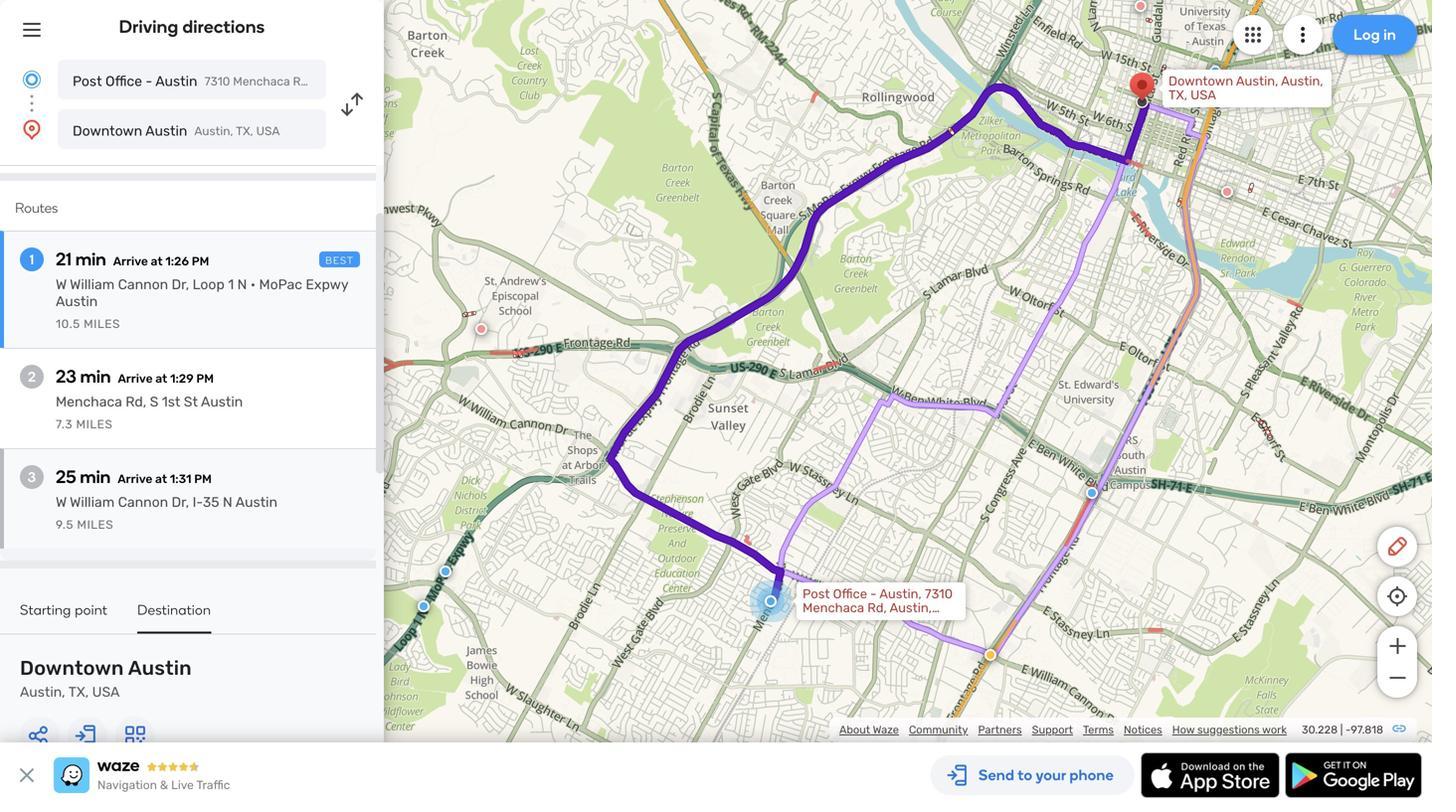 Task type: describe. For each thing, give the bounding box(es) containing it.
usa inside downtown austin, austin, tx, usa
[[1191, 88, 1216, 103]]

n for 25 min
[[223, 494, 232, 511]]

1 vertical spatial police image
[[1086, 487, 1098, 499]]

directions
[[182, 16, 265, 37]]

starting
[[20, 602, 71, 619]]

menchaca inside menchaca rd, s 1st st austin 7.3 miles
[[56, 394, 122, 410]]

navigation & live traffic
[[97, 779, 230, 793]]

post for post office - austin, 7310 menchaca rd, austin, texas, united states
[[803, 587, 830, 602]]

driving
[[119, 16, 178, 37]]

at for 23 min
[[155, 372, 167, 386]]

miles inside w william cannon dr, i-35 n austin 9.5 miles
[[77, 518, 114, 532]]

30.228 | -97.818
[[1302, 723, 1383, 737]]

community link
[[909, 723, 968, 737]]

0 horizontal spatial tx,
[[68, 684, 89, 701]]

21
[[56, 249, 72, 270]]

waze
[[873, 723, 899, 737]]

pencil image
[[1385, 535, 1409, 559]]

1:29
[[170, 372, 194, 386]]

i-
[[193, 494, 203, 511]]

&
[[160, 779, 168, 793]]

arrive for 25 min
[[118, 472, 152, 486]]

miles inside menchaca rd, s 1st st austin 7.3 miles
[[76, 418, 113, 432]]

link image
[[1391, 721, 1407, 737]]

police image
[[440, 566, 451, 578]]

rd, inside menchaca rd, s 1st st austin 7.3 miles
[[126, 394, 146, 410]]

united
[[843, 615, 883, 630]]

23 min arrive at 1:29 pm
[[56, 366, 214, 387]]

1:31
[[170, 472, 191, 486]]

notices
[[1124, 723, 1162, 737]]

rd, inside post office - austin, 7310 menchaca rd, austin, texas, united states
[[867, 601, 887, 616]]

destination
[[137, 602, 211, 619]]

tx, inside downtown austin, austin, tx, usa
[[1168, 88, 1187, 103]]

terms link
[[1083, 723, 1114, 737]]

post for post office - austin
[[73, 73, 102, 90]]

office for austin
[[105, 73, 142, 90]]

post office - austin
[[73, 73, 197, 90]]

pm for 23 min
[[196, 372, 214, 386]]

starting point button
[[20, 602, 107, 632]]

97.818
[[1351, 723, 1383, 737]]

0 vertical spatial police image
[[1209, 66, 1221, 78]]

1 vertical spatial usa
[[256, 124, 280, 138]]

35
[[203, 494, 219, 511]]

7.3
[[56, 418, 73, 432]]

downtown austin, austin, tx, usa
[[1168, 74, 1323, 103]]

10.5
[[56, 317, 80, 331]]

2
[[28, 368, 36, 385]]

about
[[839, 723, 870, 737]]

pm for 21 min
[[192, 255, 209, 269]]

23
[[56, 366, 76, 387]]

destination button
[[137, 602, 211, 634]]

- for 97.818
[[1346, 723, 1351, 737]]

austin inside menchaca rd, s 1st st austin 7.3 miles
[[201, 394, 243, 410]]

cannon for 21 min
[[118, 276, 168, 293]]

w william cannon dr, loop 1 n • mopac expwy austin 10.5 miles
[[56, 276, 348, 331]]

loop
[[193, 276, 225, 293]]

arrive for 23 min
[[118, 372, 153, 386]]

hazard image
[[985, 649, 996, 661]]

0 horizontal spatial police image
[[418, 601, 430, 613]]

min for 23 min
[[80, 366, 111, 387]]

work
[[1262, 723, 1287, 737]]

arrive for 21 min
[[113, 255, 148, 269]]

n for 21 min
[[237, 276, 247, 293]]

at for 21 min
[[151, 255, 163, 269]]

suggestions
[[1197, 723, 1260, 737]]

notices link
[[1124, 723, 1162, 737]]

pm for 25 min
[[194, 472, 212, 486]]

1 inside w william cannon dr, loop 1 n • mopac expwy austin 10.5 miles
[[228, 276, 234, 293]]

how suggestions work link
[[1172, 723, 1287, 737]]

21 min arrive at 1:26 pm
[[56, 249, 209, 270]]



Task type: vqa. For each thing, say whether or not it's contained in the screenshot.
bottommost SOUTH
no



Task type: locate. For each thing, give the bounding box(es) containing it.
w inside w william cannon dr, i-35 n austin 9.5 miles
[[56, 494, 67, 511]]

1 horizontal spatial post
[[803, 587, 830, 602]]

30.228
[[1302, 723, 1338, 737]]

1 horizontal spatial 1
[[228, 276, 234, 293]]

starting point
[[20, 602, 107, 619]]

2 cannon from the top
[[118, 494, 168, 511]]

2 horizontal spatial tx,
[[1168, 88, 1187, 103]]

1 vertical spatial office
[[833, 587, 867, 602]]

pm inside 25 min arrive at 1:31 pm
[[194, 472, 212, 486]]

2 vertical spatial arrive
[[118, 472, 152, 486]]

cannon for 25 min
[[118, 494, 168, 511]]

- inside post office - austin, 7310 menchaca rd, austin, texas, united states
[[870, 587, 877, 602]]

- for austin,
[[870, 587, 877, 602]]

mopac
[[259, 276, 302, 293]]

about waze community partners support terms notices how suggestions work
[[839, 723, 1287, 737]]

usa
[[1191, 88, 1216, 103], [256, 124, 280, 138], [92, 684, 120, 701]]

austin up '10.5'
[[56, 293, 98, 310]]

at inside 21 min arrive at 1:26 pm
[[151, 255, 163, 269]]

best
[[325, 255, 354, 267]]

1 vertical spatial at
[[155, 372, 167, 386]]

2 vertical spatial usa
[[92, 684, 120, 701]]

arrive left 1:31
[[118, 472, 152, 486]]

pm right 1:31
[[194, 472, 212, 486]]

menchaca inside post office - austin, 7310 menchaca rd, austin, texas, united states
[[803, 601, 864, 616]]

rd, left s
[[126, 394, 146, 410]]

1 dr, from the top
[[172, 276, 189, 293]]

austin inside w william cannon dr, loop 1 n • mopac expwy austin 10.5 miles
[[56, 293, 98, 310]]

at
[[151, 255, 163, 269], [155, 372, 167, 386], [155, 472, 167, 486]]

arrive up s
[[118, 372, 153, 386]]

1 vertical spatial menchaca
[[803, 601, 864, 616]]

1 horizontal spatial usa
[[256, 124, 280, 138]]

1st
[[162, 394, 180, 410]]

menchaca rd, s 1st st austin 7.3 miles
[[56, 394, 243, 432]]

austin down post office - austin button on the top left
[[145, 123, 187, 139]]

cannon inside w william cannon dr, loop 1 n • mopac expwy austin 10.5 miles
[[118, 276, 168, 293]]

0 vertical spatial at
[[151, 255, 163, 269]]

downtown inside downtown austin, austin, tx, usa
[[1168, 74, 1233, 89]]

1 vertical spatial dr,
[[172, 494, 189, 511]]

miles
[[84, 317, 120, 331], [76, 418, 113, 432], [77, 518, 114, 532]]

s
[[150, 394, 158, 410]]

0 horizontal spatial menchaca
[[56, 394, 122, 410]]

william for 25 min
[[70, 494, 115, 511]]

1 vertical spatial n
[[223, 494, 232, 511]]

2 horizontal spatial usa
[[1191, 88, 1216, 103]]

driving directions
[[119, 16, 265, 37]]

25
[[56, 466, 76, 488]]

0 horizontal spatial office
[[105, 73, 142, 90]]

expwy
[[306, 276, 348, 293]]

1 left 21 at the left top of the page
[[30, 251, 34, 268]]

0 vertical spatial miles
[[84, 317, 120, 331]]

w for 21
[[56, 276, 67, 293]]

arrive left "1:26"
[[113, 255, 148, 269]]

1 horizontal spatial police image
[[1086, 487, 1098, 499]]

0 vertical spatial pm
[[192, 255, 209, 269]]

w inside w william cannon dr, loop 1 n • mopac expwy austin 10.5 miles
[[56, 276, 67, 293]]

downtown austin austin, tx, usa down point
[[20, 657, 192, 701]]

austin right the 35
[[235, 494, 277, 511]]

pm inside "23 min arrive at 1:29 pm"
[[196, 372, 214, 386]]

1 horizontal spatial menchaca
[[803, 601, 864, 616]]

1 left •
[[228, 276, 234, 293]]

0 vertical spatial n
[[237, 276, 247, 293]]

1 vertical spatial downtown austin austin, tx, usa
[[20, 657, 192, 701]]

- up united
[[870, 587, 877, 602]]

office down driving
[[105, 73, 142, 90]]

arrive
[[113, 255, 148, 269], [118, 372, 153, 386], [118, 472, 152, 486]]

menchaca left "states"
[[803, 601, 864, 616]]

at left 1:31
[[155, 472, 167, 486]]

w
[[56, 276, 67, 293], [56, 494, 67, 511]]

2 vertical spatial min
[[80, 466, 111, 488]]

point
[[75, 602, 107, 619]]

post up "texas," at the bottom right of page
[[803, 587, 830, 602]]

miles right '10.5'
[[84, 317, 120, 331]]

1:26
[[165, 255, 189, 269]]

downtown
[[1168, 74, 1233, 89], [73, 123, 142, 139], [20, 657, 124, 680]]

cannon inside w william cannon dr, i-35 n austin 9.5 miles
[[118, 494, 168, 511]]

1
[[30, 251, 34, 268], [228, 276, 234, 293]]

1 vertical spatial tx,
[[236, 124, 253, 138]]

live
[[171, 779, 194, 793]]

1 vertical spatial downtown
[[73, 123, 142, 139]]

1 vertical spatial rd,
[[867, 601, 887, 616]]

support
[[1032, 723, 1073, 737]]

1 vertical spatial 1
[[228, 276, 234, 293]]

0 horizontal spatial -
[[146, 73, 152, 90]]

9.5
[[56, 518, 74, 532]]

1 horizontal spatial road closed image
[[1135, 0, 1147, 12]]

routes
[[15, 199, 58, 216]]

community
[[909, 723, 968, 737]]

menchaca up 7.3
[[56, 394, 122, 410]]

at inside 25 min arrive at 1:31 pm
[[155, 472, 167, 486]]

1 vertical spatial pm
[[196, 372, 214, 386]]

cannon
[[118, 276, 168, 293], [118, 494, 168, 511]]

post inside post office - austin, 7310 menchaca rd, austin, texas, united states
[[803, 587, 830, 602]]

office for austin,
[[833, 587, 867, 602]]

2 vertical spatial at
[[155, 472, 167, 486]]

post right the current location icon
[[73, 73, 102, 90]]

dr, for 25 min
[[172, 494, 189, 511]]

road closed image
[[1135, 0, 1147, 12], [1221, 186, 1233, 198], [475, 323, 487, 335]]

- down driving
[[146, 73, 152, 90]]

austin inside w william cannon dr, i-35 n austin 9.5 miles
[[235, 494, 277, 511]]

2 vertical spatial downtown
[[20, 657, 124, 680]]

pm right "1:26"
[[192, 255, 209, 269]]

n inside w william cannon dr, i-35 n austin 9.5 miles
[[223, 494, 232, 511]]

2 vertical spatial tx,
[[68, 684, 89, 701]]

states
[[886, 615, 925, 630]]

w william cannon dr, i-35 n austin 9.5 miles
[[56, 494, 277, 532]]

dr, inside w william cannon dr, loop 1 n • mopac expwy austin 10.5 miles
[[172, 276, 189, 293]]

arrive inside "23 min arrive at 1:29 pm"
[[118, 372, 153, 386]]

0 vertical spatial arrive
[[113, 255, 148, 269]]

1 vertical spatial w
[[56, 494, 67, 511]]

1 horizontal spatial -
[[870, 587, 877, 602]]

1 william from the top
[[70, 276, 115, 293]]

location image
[[20, 117, 44, 141]]

2 vertical spatial miles
[[77, 518, 114, 532]]

austin down destination button
[[128, 657, 192, 680]]

at left the 1:29
[[155, 372, 167, 386]]

office inside post office - austin, 7310 menchaca rd, austin, texas, united states
[[833, 587, 867, 602]]

n right the 35
[[223, 494, 232, 511]]

1 vertical spatial miles
[[76, 418, 113, 432]]

2 horizontal spatial -
[[1346, 723, 1351, 737]]

1 vertical spatial william
[[70, 494, 115, 511]]

cannon down 21 min arrive at 1:26 pm
[[118, 276, 168, 293]]

w for 25
[[56, 494, 67, 511]]

0 horizontal spatial 1
[[30, 251, 34, 268]]

1 cannon from the top
[[118, 276, 168, 293]]

office inside button
[[105, 73, 142, 90]]

0 vertical spatial road closed image
[[1135, 0, 1147, 12]]

0 vertical spatial office
[[105, 73, 142, 90]]

1 vertical spatial arrive
[[118, 372, 153, 386]]

2 william from the top
[[70, 494, 115, 511]]

1 vertical spatial -
[[870, 587, 877, 602]]

arrive inside 21 min arrive at 1:26 pm
[[113, 255, 148, 269]]

min right 23
[[80, 366, 111, 387]]

rd,
[[126, 394, 146, 410], [867, 601, 887, 616]]

0 horizontal spatial post
[[73, 73, 102, 90]]

7310
[[925, 587, 953, 602]]

0 vertical spatial post
[[73, 73, 102, 90]]

0 vertical spatial downtown austin austin, tx, usa
[[73, 123, 280, 139]]

2 vertical spatial -
[[1346, 723, 1351, 737]]

min
[[75, 249, 106, 270], [80, 366, 111, 387], [80, 466, 111, 488]]

texas,
[[803, 615, 840, 630]]

zoom out image
[[1385, 666, 1410, 690]]

- inside button
[[146, 73, 152, 90]]

about waze link
[[839, 723, 899, 737]]

current location image
[[20, 68, 44, 91]]

min for 21 min
[[75, 249, 106, 270]]

0 vertical spatial usa
[[1191, 88, 1216, 103]]

n left •
[[237, 276, 247, 293]]

2 w from the top
[[56, 494, 67, 511]]

arrive inside 25 min arrive at 1:31 pm
[[118, 472, 152, 486]]

x image
[[15, 764, 39, 788]]

navigation
[[97, 779, 157, 793]]

miles right the 9.5
[[77, 518, 114, 532]]

n
[[237, 276, 247, 293], [223, 494, 232, 511]]

post inside button
[[73, 73, 102, 90]]

w down 21 at the left top of the page
[[56, 276, 67, 293]]

dr, down "1:26"
[[172, 276, 189, 293]]

min right 25 on the left bottom of the page
[[80, 466, 111, 488]]

0 vertical spatial tx,
[[1168, 88, 1187, 103]]

office up united
[[833, 587, 867, 602]]

3
[[28, 469, 36, 486]]

0 vertical spatial william
[[70, 276, 115, 293]]

how
[[1172, 723, 1195, 737]]

0 vertical spatial dr,
[[172, 276, 189, 293]]

0 horizontal spatial rd,
[[126, 394, 146, 410]]

1 vertical spatial min
[[80, 366, 111, 387]]

tx,
[[1168, 88, 1187, 103], [236, 124, 253, 138], [68, 684, 89, 701]]

1 horizontal spatial tx,
[[236, 124, 253, 138]]

rd, right "texas," at the bottom right of page
[[867, 601, 887, 616]]

n inside w william cannon dr, loop 1 n • mopac expwy austin 10.5 miles
[[237, 276, 247, 293]]

min right 21 at the left top of the page
[[75, 249, 106, 270]]

support link
[[1032, 723, 1073, 737]]

2 horizontal spatial road closed image
[[1221, 186, 1233, 198]]

0 vertical spatial downtown
[[1168, 74, 1233, 89]]

- for austin
[[146, 73, 152, 90]]

pm inside 21 min arrive at 1:26 pm
[[192, 255, 209, 269]]

- right |
[[1346, 723, 1351, 737]]

pm
[[192, 255, 209, 269], [196, 372, 214, 386], [194, 472, 212, 486]]

•
[[250, 276, 256, 293]]

downtown austin austin, tx, usa
[[73, 123, 280, 139], [20, 657, 192, 701]]

-
[[146, 73, 152, 90], [870, 587, 877, 602], [1346, 723, 1351, 737]]

0 vertical spatial menchaca
[[56, 394, 122, 410]]

25 min arrive at 1:31 pm
[[56, 466, 212, 488]]

austin
[[155, 73, 197, 90], [145, 123, 187, 139], [56, 293, 98, 310], [201, 394, 243, 410], [235, 494, 277, 511], [128, 657, 192, 680]]

st
[[184, 394, 198, 410]]

0 vertical spatial min
[[75, 249, 106, 270]]

1 horizontal spatial office
[[833, 587, 867, 602]]

miles right 7.3
[[76, 418, 113, 432]]

|
[[1340, 723, 1343, 737]]

austin,
[[1236, 74, 1278, 89], [1281, 74, 1323, 89], [194, 124, 233, 138], [879, 587, 922, 602], [890, 601, 932, 616], [20, 684, 65, 701]]

1 vertical spatial cannon
[[118, 494, 168, 511]]

1 w from the top
[[56, 276, 67, 293]]

post office - austin button
[[58, 60, 326, 99]]

at left "1:26"
[[151, 255, 163, 269]]

1 horizontal spatial n
[[237, 276, 247, 293]]

0 vertical spatial -
[[146, 73, 152, 90]]

menchaca
[[56, 394, 122, 410], [803, 601, 864, 616]]

partners
[[978, 723, 1022, 737]]

2 dr, from the top
[[172, 494, 189, 511]]

at inside "23 min arrive at 1:29 pm"
[[155, 372, 167, 386]]

post
[[73, 73, 102, 90], [803, 587, 830, 602]]

post office - austin, 7310 menchaca rd, austin, texas, united states
[[803, 587, 953, 630]]

min for 25 min
[[80, 466, 111, 488]]

william
[[70, 276, 115, 293], [70, 494, 115, 511]]

william down 21 at the left top of the page
[[70, 276, 115, 293]]

police image
[[1209, 66, 1221, 78], [1086, 487, 1098, 499], [418, 601, 430, 613]]

pm right the 1:29
[[196, 372, 214, 386]]

2 horizontal spatial police image
[[1209, 66, 1221, 78]]

traffic
[[196, 779, 230, 793]]

william up the 9.5
[[70, 494, 115, 511]]

partners link
[[978, 723, 1022, 737]]

w up the 9.5
[[56, 494, 67, 511]]

1 horizontal spatial rd,
[[867, 601, 887, 616]]

william inside w william cannon dr, loop 1 n • mopac expwy austin 10.5 miles
[[70, 276, 115, 293]]

dr, left i-
[[172, 494, 189, 511]]

dr, for 21 min
[[172, 276, 189, 293]]

0 horizontal spatial n
[[223, 494, 232, 511]]

terms
[[1083, 723, 1114, 737]]

austin inside button
[[155, 73, 197, 90]]

0 vertical spatial cannon
[[118, 276, 168, 293]]

0 vertical spatial w
[[56, 276, 67, 293]]

dr,
[[172, 276, 189, 293], [172, 494, 189, 511]]

austin down driving directions
[[155, 73, 197, 90]]

office
[[105, 73, 142, 90], [833, 587, 867, 602]]

0 vertical spatial rd,
[[126, 394, 146, 410]]

0 horizontal spatial usa
[[92, 684, 120, 701]]

cannon down 25 min arrive at 1:31 pm on the bottom left
[[118, 494, 168, 511]]

0 horizontal spatial road closed image
[[475, 323, 487, 335]]

dr, inside w william cannon dr, i-35 n austin 9.5 miles
[[172, 494, 189, 511]]

at for 25 min
[[155, 472, 167, 486]]

william for 21 min
[[70, 276, 115, 293]]

2 vertical spatial police image
[[418, 601, 430, 613]]

austin right st
[[201, 394, 243, 410]]

miles inside w william cannon dr, loop 1 n • mopac expwy austin 10.5 miles
[[84, 317, 120, 331]]

1 vertical spatial post
[[803, 587, 830, 602]]

austin inside downtown austin austin, tx, usa
[[128, 657, 192, 680]]

2 vertical spatial pm
[[194, 472, 212, 486]]

1 vertical spatial road closed image
[[1221, 186, 1233, 198]]

2 vertical spatial road closed image
[[475, 323, 487, 335]]

downtown austin austin, tx, usa down post office - austin button on the top left
[[73, 123, 280, 139]]

0 vertical spatial 1
[[30, 251, 34, 268]]

william inside w william cannon dr, i-35 n austin 9.5 miles
[[70, 494, 115, 511]]

zoom in image
[[1385, 634, 1410, 658]]



